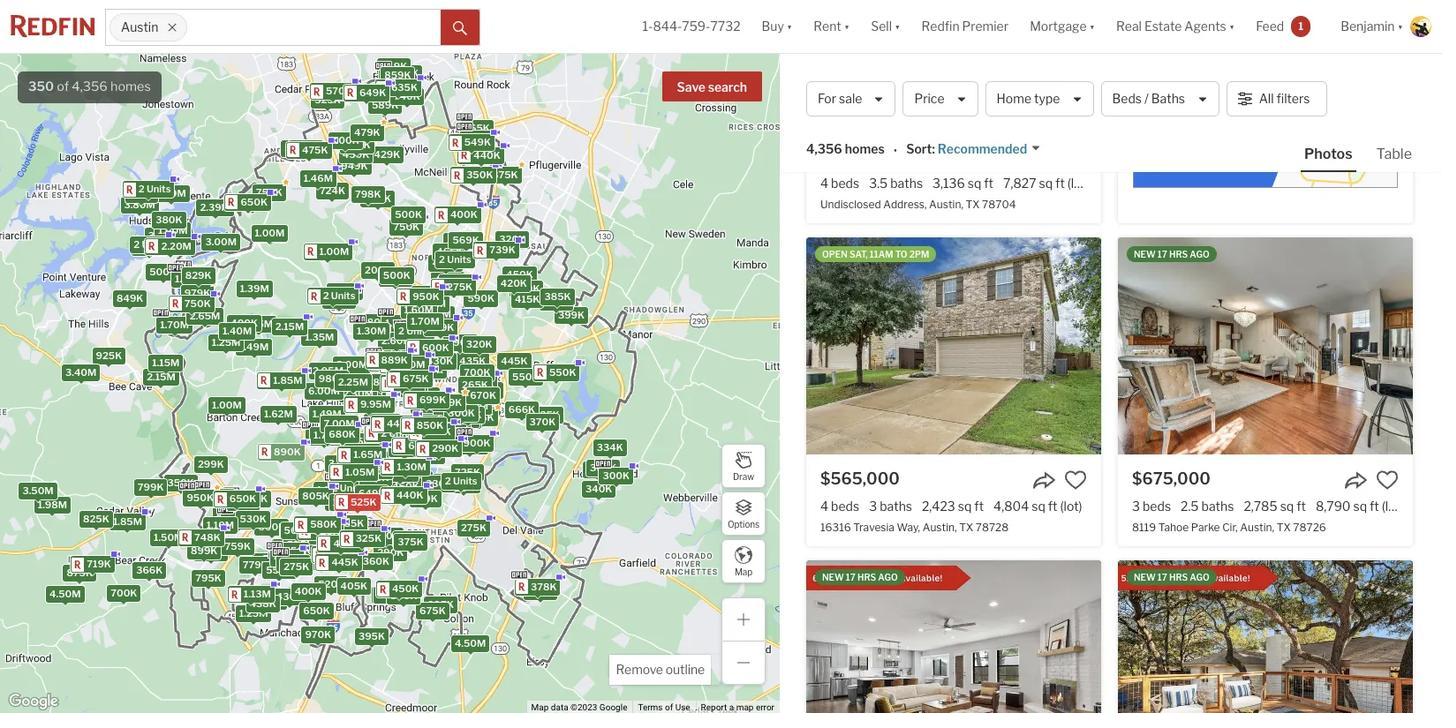 Task type: vqa. For each thing, say whether or not it's contained in the screenshot.
Next Button image
no



Task type: describe. For each thing, give the bounding box(es) containing it.
2 horizontal spatial 3.00m
[[376, 375, 407, 387]]

569k
[[452, 233, 479, 246]]

1.30m up the 850k
[[424, 401, 454, 413]]

▾ for buy ▾
[[787, 19, 792, 34]]

1.05m
[[345, 466, 374, 478]]

2.5 baths
[[1181, 499, 1234, 514]]

1 vertical spatial 979k
[[343, 458, 370, 470]]

favorite button checkbox for $675,000
[[1376, 469, 1399, 492]]

for sale
[[818, 91, 862, 106]]

▾ for sell ▾
[[895, 19, 900, 34]]

tx down 2,423 sq ft
[[959, 521, 973, 535]]

558k
[[321, 545, 347, 557]]

2 up 1.65m
[[380, 427, 387, 439]]

999k
[[197, 546, 224, 559]]

new 17 hrs ago for photo of 902 acorn oaks dr, austin, tx 78745
[[1134, 572, 1210, 583]]

805k
[[302, 489, 329, 502]]

0 horizontal spatial 2.15m
[[146, 371, 175, 383]]

sell ▾
[[871, 19, 900, 34]]

1.62m
[[264, 407, 293, 420]]

map for map
[[735, 567, 753, 577]]

649k up 589k
[[359, 86, 386, 98]]

3.5
[[869, 176, 888, 191]]

sell ▾ button
[[860, 0, 911, 53]]

beds / baths button
[[1101, 81, 1219, 117]]

ft for 4,804 sq ft (lot)
[[1048, 499, 1058, 514]]

2 vertical spatial 370k
[[327, 548, 354, 561]]

redfin
[[922, 19, 960, 34]]

0 horizontal spatial 719k
[[86, 558, 111, 570]]

1 horizontal spatial 375k
[[397, 536, 423, 548]]

0 vertical spatial 2.50m
[[384, 357, 415, 369]]

1 vertical spatial 1.15m
[[343, 451, 370, 463]]

1 horizontal spatial 399k
[[435, 396, 462, 408]]

photo of 2507 broken oak dr, austin, tx 78745 image
[[806, 561, 1101, 714]]

of for terms
[[665, 703, 673, 713]]

sq for 7,827
[[1039, 176, 1053, 191]]

1 vertical spatial 1.49m
[[312, 408, 341, 420]]

750k down 1.41m at the left top
[[184, 297, 210, 309]]

550k up "949k"
[[343, 138, 370, 150]]

484k
[[377, 589, 403, 601]]

1 vertical spatial 1.60m
[[404, 303, 433, 316]]

baths
[[1152, 91, 1185, 106]]

750k down 2.20m
[[182, 270, 209, 282]]

649k up 665k
[[425, 425, 452, 437]]

$675,000
[[1132, 470, 1211, 488]]

2 down 9.95m
[[372, 423, 378, 435]]

3,136 sq ft
[[933, 176, 994, 191]]

299k
[[197, 458, 224, 470]]

options
[[728, 519, 760, 529]]

0 horizontal spatial 1.17m
[[325, 294, 352, 306]]

17 for photo of 2507 broken oak dr, austin, tx 78745
[[846, 572, 856, 583]]

1 horizontal spatial 290k
[[432, 442, 458, 455]]

1.63m
[[332, 496, 361, 508]]

1 horizontal spatial 430k
[[372, 529, 399, 542]]

0 horizontal spatial 1.70m
[[160, 318, 189, 331]]

ft for 3,136 sq ft
[[984, 176, 994, 191]]

500k up 1.65m
[[367, 432, 394, 445]]

sell
[[871, 19, 892, 34]]

175k
[[404, 473, 429, 486]]

2 down 1.05m
[[354, 484, 360, 497]]

0 vertical spatial 499k
[[156, 213, 182, 226]]

remove
[[616, 662, 663, 677]]

2 left 630k
[[265, 558, 271, 570]]

0 horizontal spatial 390k
[[377, 589, 404, 602]]

new for photo of 8119 tahoe parke cir, austin, tx 78726
[[1134, 249, 1156, 260]]

0 vertical spatial 650k
[[240, 196, 267, 208]]

1 vertical spatial 565k
[[467, 377, 494, 389]]

real estate agents ▾
[[1116, 19, 1235, 34]]

0 vertical spatial 580k
[[284, 142, 311, 154]]

sat,
[[850, 249, 868, 260]]

baths for $675,000
[[1202, 499, 1234, 514]]

0 horizontal spatial 480k
[[292, 141, 319, 154]]

1.10m up 720k
[[460, 400, 488, 412]]

tx down 3,136 sq ft
[[966, 198, 980, 211]]

1-844-759-7732
[[643, 19, 741, 34]]

649k down 645k
[[358, 487, 385, 499]]

3.25m
[[328, 457, 358, 469]]

1.10m up 1.63m
[[316, 484, 344, 496]]

real estate agents ▾ button
[[1106, 0, 1245, 53]]

1 vertical spatial 350k
[[167, 476, 194, 488]]

1.30m up 1.05m
[[347, 446, 377, 458]]

8,790 sq ft (lot)
[[1316, 499, 1404, 514]]

(lot) right 7,827
[[1068, 176, 1090, 191]]

2 horizontal spatial 499k
[[432, 256, 459, 269]]

map region
[[0, 0, 862, 714]]

austin, down 2,423
[[923, 521, 957, 535]]

1 horizontal spatial 1.70m
[[410, 315, 439, 327]]

2 up 775k
[[398, 325, 404, 337]]

11am
[[870, 249, 893, 260]]

420k
[[500, 277, 527, 289]]

500k down the 265k
[[470, 401, 497, 413]]

293k
[[408, 489, 434, 501]]

889k
[[381, 354, 407, 366]]

320k up 435k
[[466, 337, 492, 350]]

4 beds for 3 baths
[[820, 499, 859, 514]]

525k down 365k
[[437, 412, 463, 425]]

735k
[[401, 330, 426, 342]]

3.80m
[[124, 198, 155, 211]]

new 17 hrs ago for photo of 8119 tahoe parke cir, austin, tx 78726
[[1134, 249, 1210, 260]]

0 vertical spatial 795k
[[397, 382, 424, 395]]

1 horizontal spatial 340k
[[585, 482, 612, 495]]

draw button
[[722, 444, 766, 488]]

500k up 1.75m
[[383, 268, 410, 281]]

2.39m
[[199, 201, 230, 213]]

ago for photo of 2507 broken oak dr, austin, tx 78745
[[878, 572, 898, 583]]

1 vertical spatial 2.50m
[[367, 416, 397, 428]]

1.10m up 865k
[[359, 458, 387, 470]]

400k right 2.65m
[[230, 317, 258, 329]]

540k
[[275, 541, 302, 553]]

400k right 405k
[[375, 588, 402, 601]]

500k up the 850k
[[427, 401, 454, 413]]

700k down 364k
[[110, 587, 137, 599]]

1 horizontal spatial 800k
[[447, 407, 475, 419]]

1 vertical spatial 440k
[[396, 489, 423, 501]]

0 horizontal spatial 595k
[[352, 490, 379, 502]]

2.65m
[[189, 309, 220, 321]]

0 vertical spatial 560k
[[473, 384, 500, 396]]

type
[[1034, 91, 1060, 106]]

buy ▾
[[762, 19, 792, 34]]

2 left 725k
[[445, 475, 451, 487]]

0 vertical spatial 590k
[[467, 292, 494, 304]]

400k up 569k
[[450, 208, 477, 221]]

tx down the 2,785 sq ft
[[1277, 521, 1291, 535]]

0 vertical spatial 4,356
[[72, 79, 108, 95]]

4 for 3.5 baths
[[820, 176, 829, 191]]

550k down the '540k'
[[266, 564, 292, 577]]

1 horizontal spatial 595k
[[382, 272, 409, 284]]

1 vertical spatial 1.50m
[[153, 531, 183, 543]]

2 horizontal spatial 350k
[[466, 168, 493, 181]]

17 for photo of 902 acorn oaks dr, austin, tx 78745
[[1158, 572, 1167, 583]]

0 vertical spatial 300k
[[364, 192, 391, 205]]

364k
[[135, 564, 162, 576]]

new 17 hrs ago for photo of 2507 broken oak dr, austin, tx 78745
[[822, 572, 898, 583]]

4 beds for 3.5 baths
[[820, 176, 859, 191]]

1 vertical spatial 599k
[[455, 408, 481, 420]]

2.30m
[[342, 387, 373, 400]]

525k down the 2.55m
[[350, 496, 376, 508]]

1 vertical spatial 290k
[[377, 547, 404, 559]]

500k right 405k
[[375, 588, 402, 601]]

0 vertical spatial 1.49m
[[239, 341, 268, 353]]

195k
[[396, 377, 421, 389]]

0 horizontal spatial 1.15m
[[152, 357, 179, 369]]

700k up 759k in the bottom left of the page
[[224, 514, 251, 527]]

890k
[[273, 445, 300, 458]]

1.41m
[[174, 273, 202, 285]]

0 vertical spatial 3.00m
[[205, 236, 236, 248]]

2 horizontal spatial 1.00m
[[319, 245, 349, 257]]

2 vertical spatial 440k
[[376, 589, 403, 601]]

favorite button checkbox for $565,000
[[1064, 469, 1087, 492]]

price
[[915, 91, 945, 106]]

0 vertical spatial 425k
[[409, 417, 435, 429]]

2 vertical spatial 799k
[[230, 496, 256, 508]]

0 vertical spatial 799k
[[440, 425, 466, 437]]

2 vertical spatial 675k
[[419, 604, 445, 617]]

825k up 910k
[[376, 423, 402, 435]]

1 vertical spatial 380k
[[155, 213, 182, 226]]

report
[[701, 703, 727, 713]]

1 vertical spatial 370k
[[312, 530, 338, 542]]

austin, down 2,785
[[1240, 521, 1275, 535]]

1 horizontal spatial 570k
[[415, 434, 442, 446]]

750k down "429k"
[[393, 220, 419, 233]]

699k
[[419, 394, 446, 406]]

1 vertical spatial 1.40m
[[448, 413, 477, 426]]

ft for 2,785 sq ft
[[1297, 499, 1306, 514]]

market insights
[[1221, 77, 1326, 94]]

1 vertical spatial 849k
[[116, 292, 143, 304]]

1.46m
[[303, 172, 332, 184]]

1 horizontal spatial 360k
[[589, 462, 616, 474]]

550k up 630k
[[284, 545, 310, 557]]

0 vertical spatial 2.15m
[[275, 320, 304, 333]]

▾ for benjamin ▾
[[1398, 19, 1403, 34]]

2 vertical spatial 1.40m
[[385, 467, 415, 479]]

0 horizontal spatial 445k
[[331, 556, 358, 569]]

0 vertical spatial 570k
[[325, 85, 352, 97]]

0 vertical spatial 1.50m
[[156, 187, 186, 199]]

400k down the 739k on the top of page
[[512, 283, 540, 295]]

1 horizontal spatial 849k
[[380, 59, 407, 72]]

google image
[[4, 691, 63, 714]]

1 horizontal spatial 1.00m
[[254, 227, 284, 239]]

649k up 1.55m
[[331, 480, 358, 493]]

market insights link
[[1221, 57, 1326, 96]]

724k
[[319, 184, 345, 196]]

400k up "949k"
[[332, 134, 359, 147]]

775k
[[387, 346, 413, 358]]

535k
[[337, 85, 364, 98]]

0 horizontal spatial 469k
[[333, 537, 360, 550]]

700k up "1.69m"
[[391, 443, 417, 456]]

1.65m
[[353, 449, 382, 461]]

tx right sale
[[876, 72, 903, 95]]

525k up 558k
[[309, 529, 336, 541]]

400k down 779k
[[256, 595, 283, 607]]

825k down 1.65m
[[362, 471, 388, 484]]

1.30m down 299k
[[201, 491, 231, 503]]

hrs for photo of 2507 broken oak dr, austin, tx 78745
[[858, 572, 876, 583]]

new for photo of 902 acorn oaks dr, austin, tx 78745
[[1134, 572, 1156, 583]]

6.00m
[[308, 385, 339, 397]]

547k
[[333, 523, 359, 536]]

0 vertical spatial 1.79m
[[349, 387, 377, 399]]

feed
[[1256, 19, 1284, 34]]

9.95m
[[360, 398, 391, 410]]

insights
[[1273, 77, 1326, 94]]

550k up 666k
[[512, 371, 539, 383]]

825k up 875k
[[83, 513, 109, 525]]

649k down 3.90m
[[427, 321, 454, 333]]

665k
[[408, 439, 435, 452]]

(lot) for $675,000
[[1382, 499, 1404, 514]]

2 up the 2.55m
[[352, 467, 358, 480]]

925k
[[95, 349, 122, 361]]

8119
[[1132, 521, 1156, 535]]

4,356 inside 4,356 homes •
[[806, 142, 842, 157]]

photos
[[1304, 146, 1353, 163]]

sale
[[1007, 72, 1047, 95]]

1.30m up 175k
[[397, 460, 426, 473]]

320k left the 739k on the top of page
[[447, 235, 473, 247]]

ad region
[[1133, 0, 1398, 188]]

buy ▾ button
[[751, 0, 803, 53]]

1 vertical spatial 590k
[[353, 469, 380, 482]]

635k
[[391, 81, 417, 93]]

map for map data ©2023 google
[[531, 703, 549, 713]]

0 vertical spatial 950k
[[412, 290, 439, 302]]

home type button
[[985, 81, 1094, 117]]

rent ▾
[[814, 19, 850, 34]]

▾ for rent ▾
[[844, 19, 850, 34]]

2 up '1.29m'
[[439, 253, 445, 266]]

2 up 3.80m
[[138, 183, 144, 195]]

369k
[[389, 469, 416, 482]]

new for photo of 2507 broken oak dr, austin, tx 78745
[[822, 572, 844, 583]]

0 vertical spatial 599k
[[463, 132, 490, 144]]

4 for 3 baths
[[820, 499, 829, 514]]

1 vertical spatial 475k
[[419, 416, 445, 428]]

1 horizontal spatial 1.39m
[[330, 285, 359, 297]]

1 vertical spatial 360k
[[362, 555, 389, 568]]

7,827
[[1003, 176, 1036, 191]]

hrs for photo of 902 acorn oaks dr, austin, tx 78745
[[1169, 572, 1188, 583]]

589k
[[371, 99, 398, 111]]

0 vertical spatial 675k
[[239, 196, 266, 208]]

1.98m
[[37, 499, 67, 511]]

homes inside 4,356 homes •
[[845, 142, 885, 157]]

1
[[1298, 19, 1304, 32]]

baths up address,
[[890, 176, 923, 191]]

2 vertical spatial 380k
[[360, 315, 387, 328]]

1 horizontal spatial 600k
[[422, 341, 449, 353]]

▾ inside real estate agents ▾ link
[[1229, 19, 1235, 34]]

2 horizontal spatial 380k
[[462, 168, 489, 181]]

500k down "429k"
[[395, 208, 422, 220]]

525k left 589k
[[314, 94, 340, 106]]

1 horizontal spatial 1.85m
[[273, 374, 302, 386]]

photo of 16316 travesia way, austin, tx 78728 image
[[806, 238, 1101, 455]]

0 vertical spatial 370k
[[529, 415, 555, 428]]

2 left 2.20m
[[133, 238, 139, 251]]

825k up 245k
[[397, 370, 423, 383]]

1.80m
[[366, 376, 395, 388]]

homes
[[907, 72, 972, 95]]

970k
[[305, 628, 331, 641]]

1.30m left 997k
[[356, 324, 386, 336]]

outline
[[666, 662, 705, 677]]

1 vertical spatial 445k
[[467, 411, 494, 423]]

1.10m down 735k
[[414, 353, 442, 366]]

750k up 764k
[[256, 186, 282, 198]]

2 vertical spatial 1.00m
[[211, 399, 241, 411]]

1.30m up 865k
[[368, 454, 398, 466]]

save
[[677, 79, 706, 95]]

agents
[[1185, 19, 1227, 34]]

2 up 1.55m
[[331, 482, 337, 494]]

525k up 495k
[[313, 525, 339, 537]]

beds up undisclosed
[[831, 176, 859, 191]]



Task type: locate. For each thing, give the bounding box(es) containing it.
290k
[[432, 442, 458, 455], [377, 547, 404, 559]]

3.90m
[[420, 308, 451, 320]]

sq for 2,785
[[1280, 499, 1294, 514]]

899k up "195k"
[[416, 363, 443, 376]]

save search button
[[662, 72, 762, 102]]

499k down 689k
[[216, 509, 243, 521]]

0 horizontal spatial 1.39m
[[240, 282, 269, 295]]

435k
[[459, 355, 486, 367]]

1 horizontal spatial 350k
[[390, 589, 417, 602]]

2.50m
[[384, 357, 415, 369], [367, 416, 397, 428]]

2 4 from the top
[[820, 499, 829, 514]]

ago
[[1190, 249, 1210, 260], [878, 572, 898, 583], [1190, 572, 1210, 583]]

0 vertical spatial 350k
[[466, 168, 493, 181]]

3 ▾ from the left
[[895, 19, 900, 34]]

map left data on the bottom of page
[[531, 703, 549, 713]]

440k down 549k
[[473, 148, 500, 161]]

7.00m
[[323, 417, 354, 430]]

375k down 293k
[[397, 536, 423, 548]]

725k
[[454, 466, 480, 478]]

1.13m
[[243, 588, 270, 600]]

979k up the 2.55m
[[343, 458, 370, 470]]

1 horizontal spatial 560k
[[473, 384, 500, 396]]

489k
[[382, 70, 409, 83]]

4.50m
[[49, 588, 80, 600], [454, 637, 486, 649]]

1 3 from the left
[[869, 499, 877, 514]]

0 vertical spatial 399k
[[558, 308, 584, 321]]

▾ inside buy ▾ dropdown button
[[787, 19, 792, 34]]

0 vertical spatial 445k
[[501, 354, 527, 367]]

745k
[[391, 442, 418, 455]]

1.49m
[[239, 341, 268, 353], [312, 408, 341, 420]]

1.50m right the "150k"
[[156, 187, 186, 199]]

340k right 175k
[[436, 476, 463, 488]]

400k down 630k
[[294, 585, 322, 598]]

3 up travesia
[[869, 499, 877, 514]]

▾ inside sell ▾ dropdown button
[[895, 19, 900, 34]]

430k right 585k
[[372, 529, 399, 542]]

375k down 585k
[[324, 533, 350, 545]]

0 horizontal spatial 3.00m
[[205, 236, 236, 248]]

78728
[[976, 521, 1009, 535]]

290k down 447k
[[432, 442, 458, 455]]

2 favorite button checkbox from the left
[[1376, 469, 1399, 492]]

sq for 2,423
[[958, 499, 972, 514]]

0 vertical spatial homes
[[110, 79, 151, 95]]

sort :
[[906, 142, 935, 157]]

1.25m down the 1.13m
[[239, 607, 268, 619]]

2 vertical spatial 1.25m
[[239, 607, 268, 619]]

0 horizontal spatial favorite button image
[[1064, 469, 1087, 492]]

0 vertical spatial 480k
[[292, 141, 319, 154]]

ft up 78726
[[1297, 499, 1306, 514]]

1 horizontal spatial 469k
[[396, 533, 423, 545]]

900k
[[463, 437, 490, 449]]

650k up 530k on the bottom of the page
[[229, 493, 256, 505]]

homes down austin
[[110, 79, 151, 95]]

550k down 3.80m
[[135, 240, 162, 253]]

1.85m up 364k
[[112, 515, 142, 528]]

ft for 2,423 sq ft
[[974, 499, 984, 514]]

305k
[[450, 478, 477, 491]]

1 horizontal spatial 1.15m
[[343, 451, 370, 463]]

benjamin ▾
[[1341, 19, 1403, 34]]

1 horizontal spatial favorite button checkbox
[[1376, 469, 1399, 492]]

None search field
[[187, 10, 441, 45]]

779k
[[242, 558, 268, 571]]

undisclosed
[[820, 198, 881, 211]]

1 vertical spatial 580k
[[310, 518, 337, 530]]

search
[[708, 79, 747, 95]]

17 for photo of 8119 tahoe parke cir, austin, tx 78726
[[1158, 249, 1167, 260]]

800k up 895k
[[447, 407, 475, 419]]

360k up 405k
[[362, 555, 389, 568]]

market
[[1221, 77, 1270, 94]]

449k
[[386, 417, 413, 430]]

(lot) for $565,000
[[1060, 499, 1082, 514]]

recommended
[[938, 142, 1027, 157]]

ago for photo of 902 acorn oaks dr, austin, tx 78745
[[1190, 572, 1210, 583]]

data
[[551, 703, 568, 713]]

remove austin image
[[167, 22, 177, 33]]

1.70m
[[410, 315, 439, 327], [160, 318, 189, 331]]

668k
[[414, 399, 440, 411]]

1 vertical spatial 425k
[[273, 551, 300, 564]]

cir,
[[1222, 521, 1238, 535]]

1 horizontal spatial 4.50m
[[454, 637, 486, 649]]

1 horizontal spatial 3
[[1132, 499, 1140, 514]]

1.39m
[[240, 282, 269, 295], [330, 285, 359, 297], [435, 407, 464, 419]]

2 vertical spatial 1.60m
[[395, 359, 425, 371]]

recommended button
[[935, 141, 1041, 158]]

469k down 293k
[[396, 533, 423, 545]]

filters
[[1277, 91, 1310, 106]]

950k down 299k
[[186, 491, 213, 504]]

6 ▾ from the left
[[1398, 19, 1403, 34]]

homes left •
[[845, 142, 885, 157]]

0 horizontal spatial 1.40m
[[222, 324, 252, 337]]

baths up way,
[[880, 499, 912, 514]]

photo of 8119 tahoe parke cir, austin, tx 78726 image
[[1118, 238, 1413, 455]]

1 vertical spatial 1.79m
[[313, 429, 342, 441]]

300k down 334k
[[602, 469, 629, 482]]

beds for $675,000
[[1143, 499, 1171, 514]]

800k down the 2.55m
[[328, 495, 356, 508]]

750k
[[256, 186, 282, 198], [393, 220, 419, 233], [182, 270, 209, 282], [184, 297, 210, 309]]

of left "use"
[[665, 703, 673, 713]]

600k up the '540k'
[[258, 520, 285, 533]]

480k up the 850k
[[427, 401, 454, 413]]

0 horizontal spatial 570k
[[325, 85, 352, 97]]

beds
[[1112, 91, 1142, 106]]

0 vertical spatial 565k
[[463, 122, 490, 134]]

429k
[[374, 148, 400, 160]]

2 horizontal spatial 399k
[[558, 308, 584, 321]]

▾ left user photo
[[1398, 19, 1403, 34]]

4 ▾ from the left
[[1089, 19, 1095, 34]]

ft right 8,790
[[1370, 499, 1379, 514]]

2 4 beds from the top
[[820, 499, 859, 514]]

475k down 668k
[[419, 416, 445, 428]]

630k
[[280, 557, 306, 570]]

590k down 1.65m
[[353, 469, 380, 482]]

ft for 8,790 sq ft (lot)
[[1370, 499, 1379, 514]]

950k up 3.90m
[[412, 290, 439, 302]]

sq right 7,827
[[1039, 176, 1053, 191]]

759k
[[224, 540, 250, 552]]

2.25m down 1.65m
[[356, 467, 387, 480]]

2 up 1.35m on the left top
[[322, 290, 329, 302]]

1.15m
[[152, 357, 179, 369], [343, 451, 370, 463]]

0 vertical spatial 1.40m
[[222, 324, 252, 337]]

table button
[[1373, 145, 1416, 170]]

475k
[[302, 143, 328, 155], [419, 416, 445, 428], [340, 482, 367, 495]]

2.25m
[[338, 376, 368, 389], [356, 467, 387, 480]]

719k down 185k
[[413, 493, 437, 505]]

ft right 7,827
[[1055, 176, 1065, 191]]

▾
[[787, 19, 792, 34], [844, 19, 850, 34], [895, 19, 900, 34], [1089, 19, 1095, 34], [1229, 19, 1235, 34], [1398, 19, 1403, 34]]

1.75m
[[385, 317, 413, 329]]

0 horizontal spatial 1.49m
[[239, 341, 268, 353]]

▾ inside mortgage ▾ dropdown button
[[1089, 19, 1095, 34]]

2 down 997k
[[402, 348, 408, 361]]

1 horizontal spatial 300k
[[602, 469, 629, 482]]

for
[[976, 72, 1003, 95]]

austin, down 3,136
[[929, 198, 964, 211]]

favorite button checkbox
[[1064, 469, 1087, 492], [1376, 469, 1399, 492]]

850k
[[416, 419, 443, 431]]

2 horizontal spatial 799k
[[440, 425, 466, 437]]

sq
[[968, 176, 982, 191], [1039, 176, 1053, 191], [958, 499, 972, 514], [1032, 499, 1046, 514], [1280, 499, 1294, 514], [1353, 499, 1367, 514]]

0 horizontal spatial 979k
[[184, 286, 210, 299]]

560k down 435k
[[473, 384, 500, 396]]

580k up 575k
[[310, 518, 337, 530]]

:
[[932, 142, 935, 157]]

380k
[[462, 168, 489, 181], [155, 213, 182, 226], [360, 315, 387, 328]]

1 vertical spatial 675k
[[402, 373, 428, 385]]

469k down 547k
[[333, 537, 360, 550]]

849k up 925k
[[116, 292, 143, 304]]

1 4 beds from the top
[[820, 176, 859, 191]]

1 vertical spatial 719k
[[86, 558, 111, 570]]

380k down 549k
[[462, 168, 489, 181]]

475k up 1.46m
[[302, 143, 328, 155]]

0 horizontal spatial 560k
[[284, 524, 311, 536]]

map down options
[[735, 567, 753, 577]]

favorite button image for $675,000
[[1376, 469, 1399, 492]]

redfin premier button
[[911, 0, 1019, 53]]

440k down 175k
[[396, 489, 423, 501]]

0 horizontal spatial 375k
[[324, 533, 350, 545]]

465k
[[436, 245, 463, 257]]

500k down 2.20m
[[149, 265, 176, 278]]

2 vertical spatial 650k
[[303, 604, 330, 617]]

▾ for mortgage ▾
[[1089, 19, 1095, 34]]

1 vertical spatial 2.15m
[[146, 371, 175, 383]]

mortgage ▾
[[1030, 19, 1095, 34]]

0 vertical spatial 290k
[[432, 442, 458, 455]]

1 vertical spatial 390k
[[377, 589, 404, 602]]

865k
[[373, 476, 400, 489]]

2 favorite button image from the left
[[1376, 469, 1399, 492]]

1 vertical spatial 499k
[[432, 256, 459, 269]]

1 vertical spatial 480k
[[427, 401, 454, 413]]

0 horizontal spatial 600k
[[258, 520, 285, 533]]

0 vertical spatial 1.17m
[[325, 294, 352, 306]]

595k
[[382, 272, 409, 284], [352, 490, 379, 502]]

open sat, 11am to 2pm
[[822, 249, 929, 260]]

1 vertical spatial 1.17m
[[435, 430, 462, 442]]

1 horizontal spatial 719k
[[413, 493, 437, 505]]

4 up 16316
[[820, 499, 829, 514]]

▾ inside rent ▾ dropdown button
[[844, 19, 850, 34]]

$2,250,000
[[820, 147, 913, 165]]

440k right 405k
[[376, 589, 403, 601]]

1.20m up 865k
[[361, 454, 390, 466]]

78726
[[1293, 521, 1326, 535]]

320k up 420k
[[499, 232, 525, 245]]

0 horizontal spatial favorite button checkbox
[[1064, 469, 1087, 492]]

0 vertical spatial 440k
[[473, 148, 500, 161]]

719k
[[413, 493, 437, 505], [86, 558, 111, 570]]

1.50m up 366k on the bottom of page
[[153, 531, 183, 543]]

1 vertical spatial 799k
[[137, 481, 163, 493]]

undisclosed address, austin, tx 78704
[[820, 198, 1016, 211]]

1.38m
[[353, 389, 382, 401]]

0 horizontal spatial 1.79m
[[313, 429, 342, 441]]

1.10m up 759k in the bottom left of the page
[[206, 519, 234, 531]]

sq for 4,804
[[1032, 499, 1046, 514]]

3.00m down 2.39m
[[205, 236, 236, 248]]

595k down 1.05m
[[352, 490, 379, 502]]

user photo image
[[1410, 16, 1432, 37]]

4 up undisclosed
[[820, 176, 829, 191]]

430k right the 1.13m
[[276, 591, 303, 603]]

3 for 3 beds
[[1132, 499, 1140, 514]]

0 vertical spatial 1.25m
[[211, 336, 240, 349]]

sq for 8,790
[[1353, 499, 1367, 514]]

799k down 365k
[[440, 425, 466, 437]]

390k up 435k
[[447, 336, 473, 348]]

700k up the 265k
[[464, 366, 490, 378]]

a
[[729, 703, 734, 713]]

748k
[[194, 531, 220, 543]]

favorite button image for $565,000
[[1064, 469, 1087, 492]]

1 horizontal spatial 475k
[[340, 482, 367, 495]]

1 vertical spatial 560k
[[284, 524, 311, 536]]

719k left 364k
[[86, 558, 111, 570]]

terms
[[638, 703, 663, 713]]

real
[[1116, 19, 1142, 34]]

469k
[[396, 533, 423, 545], [333, 537, 360, 550]]

photo of undisclosed address, austin, tx 78704 image
[[806, 0, 1101, 132]]

979k
[[184, 286, 210, 299], [343, 458, 370, 470]]

of for 350
[[57, 79, 69, 95]]

1.17m down 720k
[[435, 430, 462, 442]]

0 vertical spatial 1.60m
[[158, 224, 187, 236]]

1 vertical spatial 1.85m
[[112, 515, 142, 528]]

submit search image
[[453, 21, 467, 35]]

1 4 from the top
[[820, 176, 829, 191]]

$565,000
[[820, 470, 900, 488]]

1.49m up the 2.35m
[[312, 408, 341, 420]]

1.20m down 447k
[[412, 449, 441, 461]]

0 vertical spatial 1.00m
[[254, 227, 284, 239]]

1.17m up 1.35m on the left top
[[325, 294, 352, 306]]

hrs for photo of 8119 tahoe parke cir, austin, tx 78726
[[1169, 249, 1188, 260]]

1 favorite button checkbox from the left
[[1064, 469, 1087, 492]]

3.00m up 980k
[[336, 358, 367, 370]]

mortgage ▾ button
[[1030, 0, 1095, 53]]

austin, down rent ▾ dropdown button
[[806, 72, 872, 95]]

0 vertical spatial 899k
[[416, 363, 443, 376]]

1 horizontal spatial of
[[665, 703, 673, 713]]

2.20m
[[161, 240, 191, 252]]

499k
[[156, 213, 182, 226], [432, 256, 459, 269], [216, 509, 243, 521]]

555k
[[286, 538, 313, 551]]

1 vertical spatial 4.50m
[[454, 637, 486, 649]]

1 vertical spatial 2.25m
[[356, 467, 387, 480]]

675k
[[239, 196, 266, 208], [402, 373, 428, 385], [419, 604, 445, 617]]

baths for $565,000
[[880, 499, 912, 514]]

error
[[756, 703, 775, 713]]

2 horizontal spatial 430k
[[426, 355, 453, 367]]

draw
[[733, 471, 754, 482]]

1.15m right 925k
[[152, 357, 179, 369]]

2 horizontal spatial 445k
[[501, 354, 527, 367]]

1.17m
[[325, 294, 352, 306], [435, 430, 462, 442]]

1 vertical spatial 570k
[[415, 434, 442, 446]]

1 horizontal spatial 1.79m
[[349, 387, 377, 399]]

1 favorite button image from the left
[[1064, 469, 1087, 492]]

0 vertical spatial 979k
[[184, 286, 210, 299]]

ft right 4,804
[[1048, 499, 1058, 514]]

rent ▾ button
[[803, 0, 860, 53]]

4 beds up 16316
[[820, 499, 859, 514]]

photo of 902 acorn oaks dr, austin, tx 78745 image
[[1118, 561, 1413, 714]]

2 3 from the left
[[1132, 499, 1140, 514]]

4,804
[[994, 499, 1029, 514]]

2 vertical spatial 445k
[[331, 556, 358, 569]]

16316
[[820, 521, 851, 535]]

2 ▾ from the left
[[844, 19, 850, 34]]

0 vertical spatial 600k
[[422, 341, 449, 353]]

1 ▾ from the left
[[787, 19, 792, 34]]

1 vertical spatial 899k
[[190, 544, 217, 557]]

2 horizontal spatial 1.39m
[[435, 407, 464, 419]]

sq for 3,136
[[968, 176, 982, 191]]

300k
[[364, 192, 391, 205], [602, 469, 629, 482]]

1.39m up 895k
[[435, 407, 464, 419]]

185k
[[398, 478, 423, 491]]

favorite button image
[[1064, 469, 1087, 492], [1376, 469, 1399, 492]]

1 vertical spatial 3.00m
[[336, 358, 367, 370]]

2.35m
[[309, 430, 339, 443]]

650k
[[240, 196, 267, 208], [229, 493, 256, 505], [303, 604, 330, 617]]

0 horizontal spatial 4,356
[[72, 79, 108, 95]]

2,785
[[1244, 499, 1278, 514]]

ft
[[984, 176, 994, 191], [1055, 176, 1065, 191], [974, 499, 984, 514], [1048, 499, 1058, 514], [1297, 499, 1306, 514], [1370, 499, 1379, 514]]

550k up 410k
[[549, 366, 576, 378]]

•
[[894, 143, 897, 158]]

1 vertical spatial of
[[665, 703, 673, 713]]

ago for photo of 8119 tahoe parke cir, austin, tx 78726
[[1190, 249, 1210, 260]]

720k
[[450, 413, 476, 425]]

map
[[736, 703, 754, 713]]

0 vertical spatial map
[[735, 567, 753, 577]]

map inside button
[[735, 567, 753, 577]]

beds for $565,000
[[831, 499, 859, 514]]

1 vertical spatial homes
[[845, 142, 885, 157]]

beds up 8119
[[1143, 499, 1171, 514]]

ft for 7,827 sq ft (lot)
[[1055, 176, 1065, 191]]

0 vertical spatial 2.25m
[[338, 376, 368, 389]]

0 horizontal spatial homes
[[110, 79, 151, 95]]

3 for 3 baths
[[869, 499, 877, 514]]

849k up 635k
[[380, 59, 407, 72]]

5 ▾ from the left
[[1229, 19, 1235, 34]]

1.60m down 775k
[[395, 359, 425, 371]]

666k
[[508, 403, 535, 415]]

0 horizontal spatial 290k
[[377, 547, 404, 559]]

sq right 3,136
[[968, 176, 982, 191]]

3,136
[[933, 176, 965, 191]]



